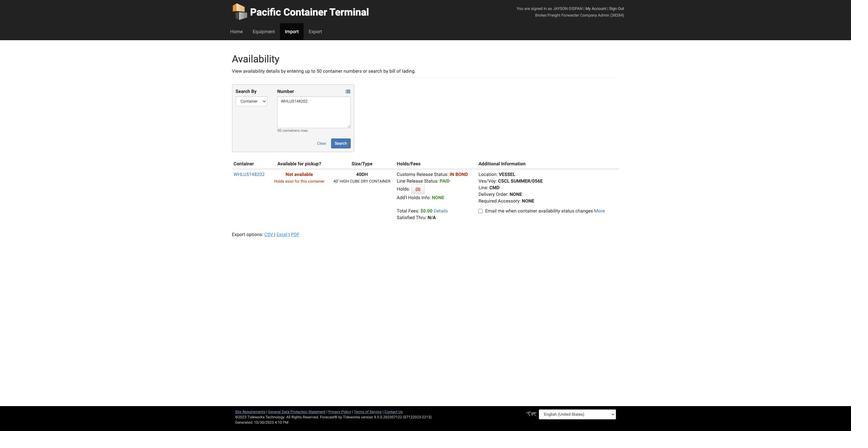 Task type: vqa. For each thing, say whether or not it's contained in the screenshot.


Task type: locate. For each thing, give the bounding box(es) containing it.
container inside not available holds exist for this container
[[308, 179, 325, 184]]

search left by
[[236, 89, 250, 94]]

1 vertical spatial export
[[232, 232, 245, 237]]

export down pacific container terminal on the left of page
[[309, 29, 322, 34]]

sign
[[609, 6, 617, 11]]

none up accessory
[[510, 192, 522, 197]]

1 horizontal spatial export
[[309, 29, 322, 34]]

of right 'bill'
[[397, 68, 401, 74]]

privacy
[[328, 410, 340, 415]]

1 horizontal spatial by
[[338, 416, 342, 420]]

50
[[317, 68, 322, 74], [277, 129, 281, 133]]

search inside button
[[335, 141, 347, 146]]

information
[[501, 161, 526, 167]]

0 vertical spatial holds
[[274, 179, 284, 184]]

holds
[[274, 179, 284, 184], [408, 195, 420, 201]]

available
[[294, 172, 313, 177]]

release up (2)
[[407, 179, 423, 184]]

0 horizontal spatial of
[[365, 410, 369, 415]]

| up tideworks
[[352, 410, 353, 415]]

| left pdf link
[[289, 232, 290, 237]]

0 horizontal spatial container
[[234, 161, 254, 167]]

search
[[236, 89, 250, 94], [335, 141, 347, 146]]

terms
[[354, 410, 364, 415]]

more
[[594, 208, 605, 214]]

1 vertical spatial availability
[[538, 208, 560, 214]]

of inside site requirements | general data protection statement | privacy policy | terms of service | contact us ©2023 tideworks technology. all rights reserved. forecast® by tideworks version 9.5.0.202307122 (07122023-2213) generated: 10/30/2023 4:10 pm
[[365, 410, 369, 415]]

export
[[309, 29, 322, 34], [232, 232, 245, 237]]

holds inside not available holds exist for this container
[[274, 179, 284, 184]]

40dh 40' high cube dry container
[[334, 172, 391, 184]]

changes
[[575, 208, 593, 214]]

| up 9.5.0.202307122
[[383, 410, 384, 415]]

holds left exist
[[274, 179, 284, 184]]

by
[[251, 89, 257, 94]]

container right when
[[518, 208, 537, 214]]

are
[[525, 6, 530, 11]]

privacy policy link
[[328, 410, 351, 415]]

broker/freight
[[535, 13, 561, 18]]

0 vertical spatial container
[[284, 6, 327, 18]]

0 vertical spatial of
[[397, 68, 401, 74]]

50 left containers
[[277, 129, 281, 133]]

status up paid
[[434, 172, 447, 177]]

search right the clear button
[[335, 141, 347, 146]]

accessory
[[498, 199, 520, 204]]

site requirements link
[[235, 410, 265, 415]]

| left my
[[584, 6, 585, 11]]

container up whlu5148202 link
[[234, 161, 254, 167]]

container
[[284, 6, 327, 18], [234, 161, 254, 167]]

availability left the status
[[538, 208, 560, 214]]

0 horizontal spatial 50
[[277, 129, 281, 133]]

for up available
[[298, 161, 304, 167]]

(2) link
[[411, 185, 425, 195]]

vessel
[[499, 172, 515, 177]]

1 vertical spatial for
[[295, 179, 300, 184]]

50 right to
[[317, 68, 322, 74]]

0 vertical spatial search
[[236, 89, 250, 94]]

export for export
[[309, 29, 322, 34]]

service
[[370, 410, 382, 415]]

statement
[[308, 410, 326, 415]]

export button
[[304, 23, 327, 40]]

lading.
[[402, 68, 416, 74]]

1 vertical spatial of
[[365, 410, 369, 415]]

delivery
[[479, 192, 495, 197]]

1 vertical spatial search
[[335, 141, 347, 146]]

view
[[232, 68, 242, 74]]

1 vertical spatial container
[[234, 161, 254, 167]]

0 horizontal spatial availability
[[243, 68, 265, 74]]

order
[[496, 192, 507, 197]]

csv link
[[264, 232, 274, 237]]

for inside not available holds exist for this container
[[295, 179, 300, 184]]

my
[[586, 6, 591, 11]]

info:
[[422, 195, 431, 201]]

up
[[305, 68, 310, 74]]

generated:
[[235, 421, 253, 425]]

satisfied
[[397, 215, 415, 220]]

protection
[[290, 410, 308, 415]]

0 vertical spatial export
[[309, 29, 322, 34]]

1 horizontal spatial availability
[[538, 208, 560, 214]]

4:10
[[275, 421, 282, 425]]

terminal
[[329, 6, 369, 18]]

1 horizontal spatial 50
[[317, 68, 322, 74]]

$0.00
[[421, 208, 433, 214]]

import
[[285, 29, 299, 34]]

of up version
[[365, 410, 369, 415]]

for left this
[[295, 179, 300, 184]]

bill
[[389, 68, 395, 74]]

1 vertical spatial 50
[[277, 129, 281, 133]]

status left paid
[[424, 179, 437, 184]]

thru:
[[416, 215, 427, 220]]

1 horizontal spatial search
[[335, 141, 347, 146]]

availability down the availability
[[243, 68, 265, 74]]

holds down (2)
[[408, 195, 420, 201]]

1 horizontal spatial holds
[[408, 195, 420, 201]]

by right details
[[281, 68, 286, 74]]

holds/fees
[[397, 161, 421, 167]]

container right to
[[323, 68, 342, 74]]

summer/056e
[[511, 179, 543, 184]]

©2023 tideworks
[[235, 416, 265, 420]]

1 horizontal spatial container
[[284, 6, 327, 18]]

paid
[[440, 179, 450, 184]]

0 horizontal spatial search
[[236, 89, 250, 94]]

containers
[[282, 129, 300, 133]]

show list image
[[346, 90, 350, 94]]

export inside popup button
[[309, 29, 322, 34]]

site
[[235, 410, 242, 415]]

1 vertical spatial status
[[424, 179, 437, 184]]

| left sign
[[607, 6, 608, 11]]

search for search
[[335, 141, 347, 146]]

out
[[618, 6, 624, 11]]

:
[[447, 172, 449, 177], [497, 172, 498, 177], [437, 179, 439, 184], [507, 192, 509, 197], [520, 199, 521, 204]]

site requirements | general data protection statement | privacy policy | terms of service | contact us ©2023 tideworks technology. all rights reserved. forecast® by tideworks version 9.5.0.202307122 (07122023-2213) generated: 10/30/2023 4:10 pm
[[235, 410, 432, 425]]

0 horizontal spatial holds
[[274, 179, 284, 184]]

total
[[397, 208, 407, 214]]

add'l holds info: none
[[397, 195, 444, 201]]

export left options:
[[232, 232, 245, 237]]

line
[[397, 179, 406, 184]]

None checkbox
[[479, 209, 483, 213]]

none right 'info:'
[[432, 195, 444, 201]]

company
[[580, 13, 597, 18]]

total fees: $0.00 details satisfied thru: n/a
[[397, 208, 448, 220]]

cmd
[[490, 185, 500, 191]]

version
[[361, 416, 373, 420]]

you are signed in as jayson gispan | my account | sign out broker/freight forwarder company admin (38284)
[[517, 6, 624, 18]]

for
[[298, 161, 304, 167], [295, 179, 300, 184]]

terms of service link
[[354, 410, 382, 415]]

excel link
[[277, 232, 289, 237]]

by down privacy policy link
[[338, 416, 342, 420]]

0 horizontal spatial export
[[232, 232, 245, 237]]

| left general
[[266, 410, 267, 415]]

dry
[[361, 179, 368, 184]]

1 vertical spatial container
[[308, 179, 325, 184]]

1 horizontal spatial of
[[397, 68, 401, 74]]

bond
[[455, 172, 468, 177]]

release up the (2) link
[[417, 172, 433, 177]]

by left 'bill'
[[383, 68, 388, 74]]

to
[[311, 68, 315, 74]]

container up export popup button
[[284, 6, 327, 18]]

email
[[485, 208, 497, 214]]

0 vertical spatial status
[[434, 172, 447, 177]]

numbers
[[344, 68, 362, 74]]

view availability details by entering up to 50 container numbers or search by bill of lading.
[[232, 68, 416, 74]]

container right this
[[308, 179, 325, 184]]

rights
[[291, 416, 302, 420]]

in
[[544, 6, 547, 11]]

clear button
[[313, 139, 330, 149]]

container
[[323, 68, 342, 74], [308, 179, 325, 184], [518, 208, 537, 214]]

n/a
[[428, 215, 436, 220]]

40'
[[334, 179, 339, 184]]

general
[[268, 410, 281, 415]]

data
[[282, 410, 289, 415]]

tideworks
[[343, 416, 360, 420]]



Task type: describe. For each thing, give the bounding box(es) containing it.
contact
[[385, 410, 398, 415]]

: down summer/056e
[[520, 199, 521, 204]]

whlu5148202
[[234, 172, 265, 177]]

2213)
[[422, 416, 432, 420]]

Number text field
[[277, 96, 351, 128]]

additional
[[479, 161, 500, 167]]

status
[[561, 208, 574, 214]]

home button
[[225, 23, 248, 40]]

as
[[548, 6, 552, 11]]

: left paid
[[437, 179, 439, 184]]

us
[[398, 410, 403, 415]]

0 vertical spatial for
[[298, 161, 304, 167]]

admin
[[598, 13, 609, 18]]

size/type
[[352, 161, 372, 167]]

all
[[286, 416, 291, 420]]

options:
[[246, 232, 263, 237]]

in
[[450, 172, 454, 177]]

holds:
[[397, 187, 411, 192]]

search by
[[236, 89, 257, 94]]

clear
[[317, 141, 326, 146]]

1 vertical spatial release
[[407, 179, 423, 184]]

entering
[[287, 68, 304, 74]]

pdf link
[[291, 232, 299, 237]]

pdf
[[291, 232, 299, 237]]

add'l
[[397, 195, 407, 201]]

2 vertical spatial container
[[518, 208, 537, 214]]

available
[[277, 161, 297, 167]]

search for search by
[[236, 89, 250, 94]]

excel
[[277, 232, 287, 237]]

me
[[498, 208, 504, 214]]

cscl
[[498, 179, 510, 184]]

exist
[[285, 179, 294, 184]]

forecast®
[[320, 416, 337, 420]]

: left 'vessel'
[[497, 172, 498, 177]]

ves/voy:
[[479, 179, 497, 184]]

account
[[592, 6, 606, 11]]

import button
[[280, 23, 304, 40]]

: left in
[[447, 172, 449, 177]]

: up accessory
[[507, 192, 509, 197]]

| up forecast® at the left of page
[[327, 410, 327, 415]]

location : vessel ves/voy: cscl summer/056e line: cmd delivery order : none required accessory : none
[[479, 172, 543, 204]]

export options: csv | excel | pdf
[[232, 232, 299, 237]]

| right csv on the left of page
[[274, 232, 275, 237]]

number
[[277, 89, 294, 94]]

location
[[479, 172, 497, 177]]

50 containers max
[[277, 129, 308, 133]]

availability
[[232, 53, 279, 65]]

details
[[266, 68, 280, 74]]

none right accessory
[[522, 199, 534, 204]]

equipment
[[253, 29, 275, 34]]

reserved.
[[303, 416, 319, 420]]

more link
[[594, 208, 605, 214]]

forwarder
[[561, 13, 579, 18]]

available for pickup?
[[277, 161, 321, 167]]

home
[[230, 29, 243, 34]]

pm
[[283, 421, 289, 425]]

0 vertical spatial container
[[323, 68, 342, 74]]

line:
[[479, 185, 488, 191]]

csv
[[264, 232, 273, 237]]

technology.
[[265, 416, 285, 420]]

fees:
[[408, 208, 419, 214]]

details
[[434, 208, 448, 214]]

general data protection statement link
[[268, 410, 326, 415]]

max
[[301, 129, 308, 133]]

0 horizontal spatial by
[[281, 68, 286, 74]]

pacific container terminal
[[250, 6, 369, 18]]

equipment button
[[248, 23, 280, 40]]

or
[[363, 68, 367, 74]]

not
[[286, 172, 293, 177]]

1 vertical spatial holds
[[408, 195, 420, 201]]

export for export options: csv | excel | pdf
[[232, 232, 245, 237]]

email me when container availability status changes more
[[485, 208, 605, 214]]

contact us link
[[385, 410, 403, 415]]

0 vertical spatial availability
[[243, 68, 265, 74]]

my account link
[[586, 6, 606, 11]]

signed
[[531, 6, 543, 11]]

additional information
[[479, 161, 526, 167]]

(2)
[[416, 187, 420, 192]]

customs release status : in bond line release status : paid
[[397, 172, 468, 184]]

high
[[340, 179, 349, 184]]

container
[[369, 179, 391, 184]]

2 horizontal spatial by
[[383, 68, 388, 74]]

(38284)
[[610, 13, 624, 18]]

by inside site requirements | general data protection statement | privacy policy | terms of service | contact us ©2023 tideworks technology. all rights reserved. forecast® by tideworks version 9.5.0.202307122 (07122023-2213) generated: 10/30/2023 4:10 pm
[[338, 416, 342, 420]]

0 vertical spatial 50
[[317, 68, 322, 74]]

container inside 'pacific container terminal' link
[[284, 6, 327, 18]]

0 vertical spatial release
[[417, 172, 433, 177]]

pacific container terminal link
[[232, 0, 369, 23]]

required
[[479, 199, 497, 204]]

customs
[[397, 172, 415, 177]]



